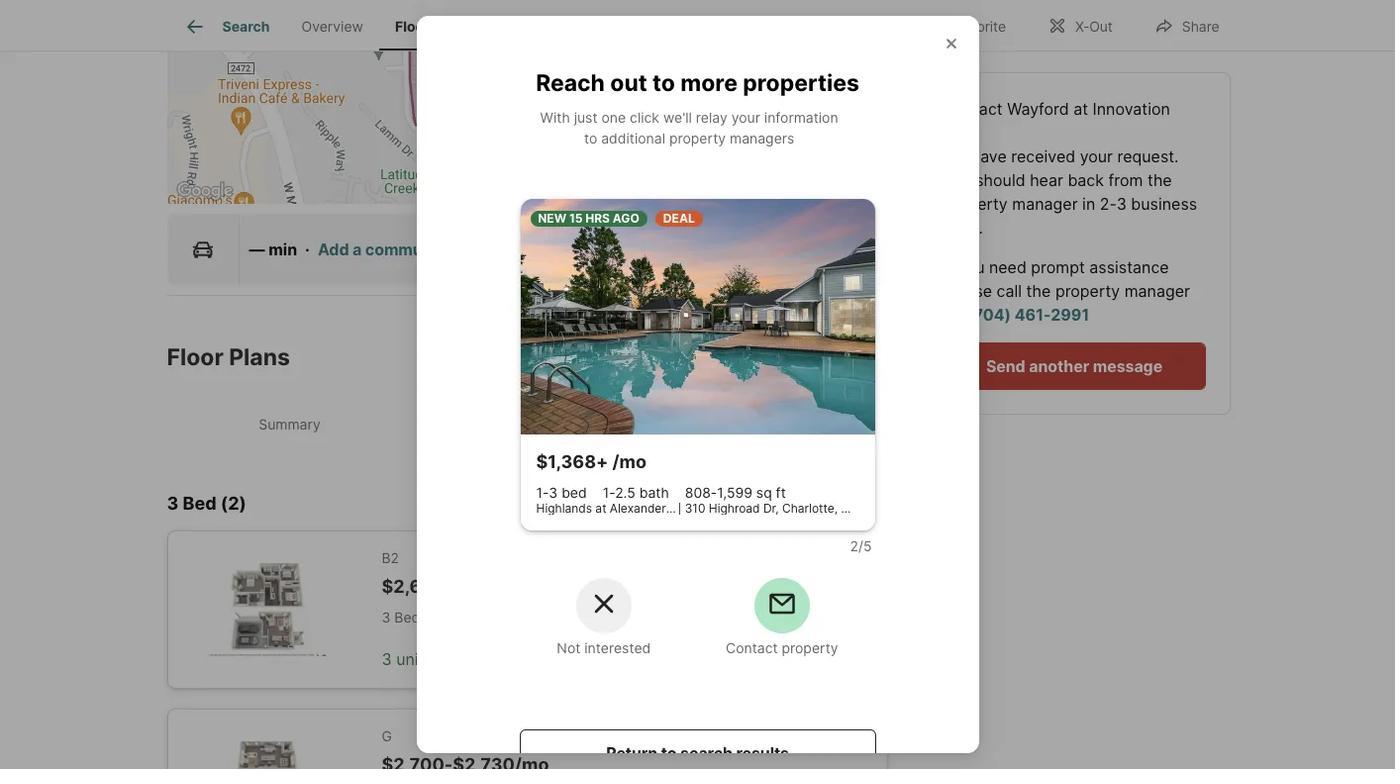 Task type: vqa. For each thing, say whether or not it's contained in the screenshot.
bottommost Contact
yes



Task type: describe. For each thing, give the bounding box(es) containing it.
request.
[[1118, 146, 1179, 165]]

| 310 highroad dr, charlotte, nc 28262
[[678, 501, 899, 516]]

share
[[1182, 17, 1220, 34]]

1 tab from the left
[[486, 3, 549, 51]]

3 inside 🤔 dialog
[[549, 485, 558, 501]]

b2 $2,675/mo
[[382, 550, 477, 597]]

1- for 3
[[536, 485, 549, 501]]

we
[[943, 146, 967, 165]]

1,599
[[717, 485, 753, 501]]

information
[[764, 109, 839, 125]]

data
[[629, 192, 649, 202]]

interested
[[585, 639, 651, 656]]

plans inside tab
[[433, 18, 470, 35]]

(5)
[[539, 416, 558, 433]]

reach
[[536, 70, 605, 97]]

2.5 inside 🤔 dialog
[[615, 485, 636, 501]]

2 / 5
[[850, 537, 872, 554]]

with
[[540, 109, 570, 125]]

(704) 461-2991 link
[[963, 304, 1090, 324]]

park
[[943, 122, 977, 142]]

manager inside we have received your request. you should hear back from the property manager in 2-3 business days.
[[1013, 193, 1078, 213]]

3 units available
[[382, 649, 502, 669]]

808-1,599 sq ft
[[685, 485, 786, 501]]

310
[[685, 501, 706, 516]]

bed inside tab
[[747, 416, 773, 433]]

try
[[602, 366, 638, 397]]

ft
[[776, 485, 786, 501]]

the inside if you need prompt assistance please call the property manager at
[[1027, 280, 1051, 300]]

(704) 461-2991
[[968, 304, 1090, 324]]

overview
[[302, 18, 363, 35]]

return to search results link
[[519, 730, 876, 770]]

favorite
[[954, 17, 1006, 34]]

x-out
[[1076, 17, 1113, 34]]

1 vertical spatial 3 bed (2)
[[167, 493, 247, 514]]

business
[[1131, 193, 1198, 213]]

3 inside tab
[[734, 416, 743, 433]]

send another message
[[986, 356, 1163, 375]]

· for add
[[305, 240, 310, 260]]

terms
[[727, 192, 755, 202]]

🤔
[[536, 327, 565, 362]]

2991
[[1051, 304, 1090, 324]]

error
[[860, 192, 882, 202]]

28262
[[862, 501, 899, 516]]

another
[[1029, 356, 1090, 375]]

map data ©2023 google
[[607, 192, 715, 202]]

2 for 2 bed (5)
[[497, 416, 506, 433]]

reach out to more properties
[[536, 70, 860, 97]]

assistance
[[1090, 257, 1169, 276]]

contact property
[[726, 639, 839, 656]]

2 horizontal spatial ·
[[498, 609, 501, 625]]

— min · add a commute
[[249, 240, 438, 260]]

floor inside tab
[[395, 18, 430, 35]]

property inside if you need prompt assistance please call the property manager at
[[1056, 280, 1120, 300]]

map region
[[0, 0, 1010, 268]]

1- for 2.5
[[603, 485, 615, 501]]

manager inside if you need prompt assistance please call the property manager at
[[1125, 280, 1191, 300]]

bath
[[640, 485, 669, 501]]

—
[[249, 240, 265, 260]]

15
[[569, 211, 583, 225]]

return to search results
[[606, 743, 789, 763]]

have
[[971, 146, 1007, 165]]

summary tab
[[171, 400, 409, 449]]

1 vertical spatial floor plans
[[167, 344, 290, 372]]

808-
[[685, 485, 717, 501]]

5
[[864, 537, 872, 554]]

favorite button
[[910, 4, 1023, 45]]

call
[[997, 280, 1022, 300]]

1,413
[[505, 609, 539, 625]]

g
[[382, 728, 392, 745]]

bed
[[562, 485, 587, 501]]

🤔 dialog
[[416, 15, 979, 770]]

3 bed · 2.5 baths · 1,413 sqft.
[[382, 609, 574, 625]]

property inside 'with just one click we'll relay your information to additional property managers'
[[669, 129, 726, 146]]

3 bed (2) inside tab
[[734, 416, 796, 433]]

contact for contact property
[[726, 639, 778, 656]]

terms of use
[[727, 192, 786, 202]]

hear
[[1030, 169, 1064, 189]]

units
[[396, 649, 433, 669]]

floor plans tab
[[379, 3, 486, 51]]

2 bed (5) tab
[[409, 400, 646, 449]]

report a map error link
[[798, 192, 882, 202]]

g image
[[200, 742, 334, 770]]

let's
[[536, 366, 596, 397]]

3 tab from the left
[[645, 3, 728, 51]]

0 horizontal spatial floor
[[167, 344, 224, 372]]

managers
[[730, 129, 795, 146]]

|
[[678, 501, 682, 516]]

hrs
[[586, 211, 610, 225]]

dr,
[[764, 501, 779, 516]]

just
[[574, 109, 598, 125]]

highlands
[[536, 501, 592, 516]]

click
[[630, 109, 660, 125]]

search
[[681, 743, 733, 763]]

2-
[[1100, 193, 1117, 213]]

baths
[[456, 609, 494, 625]]

$2,675/mo
[[382, 576, 477, 597]]

1 vertical spatial a
[[353, 240, 362, 260]]

sq
[[757, 485, 772, 501]]

at inside if you need prompt assistance please call the property manager at
[[943, 304, 958, 324]]

2 bed (5)
[[497, 416, 558, 433]]

of
[[758, 192, 767, 202]]

3 bed (2) tab
[[646, 400, 884, 449]]

1 vertical spatial (2)
[[221, 493, 247, 514]]



Task type: locate. For each thing, give the bounding box(es) containing it.
x-
[[1076, 17, 1090, 34]]

your up back
[[1080, 146, 1113, 165]]

again!
[[644, 366, 722, 397]]

1- left bed
[[536, 485, 549, 501]]

at for wayford at innovation park
[[1074, 98, 1089, 118]]

relay
[[696, 109, 728, 125]]

$1,368+ /mo
[[536, 452, 647, 473]]

1 horizontal spatial 2
[[850, 537, 859, 554]]

0 horizontal spatial contact
[[726, 639, 778, 656]]

1-
[[536, 485, 549, 501], [603, 485, 615, 501]]

map
[[607, 192, 627, 202]]

1 vertical spatial plans
[[229, 344, 290, 372]]

1 horizontal spatial contact
[[943, 98, 1007, 118]]

b2
[[382, 550, 399, 567]]

1 horizontal spatial floor plans
[[395, 18, 470, 35]]

0 horizontal spatial 1-
[[536, 485, 549, 501]]

/mo
[[613, 452, 647, 473]]

at
[[1074, 98, 1089, 118], [943, 304, 958, 324], [596, 501, 607, 516]]

received
[[1011, 146, 1076, 165]]

4 tab from the left
[[728, 3, 879, 51]]

0 vertical spatial the
[[1148, 169, 1172, 189]]

0 horizontal spatial 2
[[497, 416, 506, 433]]

please
[[943, 280, 993, 300]]

tab list containing search
[[167, 0, 895, 51]]

at inside 🤔 dialog
[[596, 501, 607, 516]]

innovation
[[1093, 98, 1171, 118]]

2 left 5
[[850, 537, 859, 554]]

0 vertical spatial at
[[1074, 98, 1089, 118]]

x-out button
[[1031, 4, 1130, 45]]

use
[[769, 192, 786, 202]]

1 vertical spatial your
[[1080, 146, 1113, 165]]

photo of 310 highroad dr, charlotte, nc 28262 image
[[520, 199, 875, 435]]

at right bed
[[596, 501, 607, 516]]

0 vertical spatial 3 bed (2)
[[734, 416, 796, 433]]

· right min
[[305, 240, 310, 260]]

google image
[[172, 179, 237, 204]]

message
[[1093, 356, 1163, 375]]

1 horizontal spatial ·
[[424, 609, 428, 625]]

0 horizontal spatial 3 bed (2)
[[167, 493, 247, 514]]

your up 'managers'
[[732, 109, 761, 125]]

1 horizontal spatial plans
[[433, 18, 470, 35]]

1 tab list from the top
[[167, 0, 895, 51]]

the up business
[[1148, 169, 1172, 189]]

the
[[1148, 169, 1172, 189], [1027, 280, 1051, 300]]

your inside we have received your request. you should hear back from the property manager in 2-3 business days.
[[1080, 146, 1113, 165]]

0 vertical spatial floor
[[395, 18, 430, 35]]

add
[[318, 240, 349, 260]]

we'll
[[664, 109, 692, 125]]

0 horizontal spatial the
[[1027, 280, 1051, 300]]

0 horizontal spatial at
[[596, 501, 607, 516]]

1 vertical spatial 2.5
[[432, 609, 452, 625]]

contact
[[943, 98, 1007, 118], [726, 639, 778, 656]]

2 1- from the left
[[603, 485, 615, 501]]

send another message button
[[943, 342, 1206, 389]]

ago
[[613, 211, 640, 225]]

2.5 down "$2,675/mo"
[[432, 609, 452, 625]]

· for 2.5
[[424, 609, 428, 625]]

0 vertical spatial 2.5
[[615, 485, 636, 501]]

(2) up ft
[[776, 416, 796, 433]]

with just one click we'll relay your information to additional property managers
[[540, 109, 839, 146]]

g button
[[167, 709, 888, 770]]

2 vertical spatial at
[[596, 501, 607, 516]]

highroad
[[709, 501, 760, 516]]

floor plans
[[395, 18, 470, 35], [167, 344, 290, 372]]

back
[[1068, 169, 1104, 189]]

/
[[859, 537, 864, 554]]

1 horizontal spatial 3 bed (2)
[[734, 416, 796, 433]]

google
[[684, 192, 715, 202]]

3
[[1117, 193, 1127, 213], [734, 416, 743, 433], [549, 485, 558, 501], [167, 493, 179, 514], [382, 609, 391, 625], [382, 649, 392, 669]]

one
[[602, 109, 626, 125]]

at inside wayford at innovation park
[[1074, 98, 1089, 118]]

not
[[557, 639, 581, 656]]

manager down hear
[[1013, 193, 1078, 213]]

a right add
[[353, 240, 362, 260]]

additional
[[601, 129, 666, 146]]

0 vertical spatial plans
[[433, 18, 470, 35]]

manager down assistance
[[1125, 280, 1191, 300]]

should
[[976, 169, 1026, 189]]

bed inside tab
[[510, 416, 535, 433]]

charlotte,
[[782, 501, 838, 516]]

2
[[497, 416, 506, 433], [850, 537, 859, 554]]

1-3 bed
[[536, 485, 587, 501]]

1 vertical spatial at
[[943, 304, 958, 324]]

0 horizontal spatial 2.5
[[432, 609, 452, 625]]

0 vertical spatial floor plans
[[395, 18, 470, 35]]

0 horizontal spatial manager
[[1013, 193, 1078, 213]]

0 vertical spatial to
[[653, 70, 675, 97]]

to right the out
[[653, 70, 675, 97]]

at right wayford
[[1074, 98, 1089, 118]]

alexander
[[610, 501, 666, 516]]

0 vertical spatial (2)
[[776, 416, 796, 433]]

· left 1,413
[[498, 609, 501, 625]]

1 horizontal spatial the
[[1148, 169, 1172, 189]]

days.
[[943, 217, 983, 237]]

0 vertical spatial 2
[[497, 416, 506, 433]]

overview tab
[[286, 3, 379, 51]]

0 vertical spatial your
[[732, 109, 761, 125]]

1 vertical spatial contact
[[726, 639, 778, 656]]

1 vertical spatial tab list
[[167, 396, 888, 453]]

the up 461-
[[1027, 280, 1051, 300]]

1 horizontal spatial floor
[[395, 18, 430, 35]]

tab list
[[167, 0, 895, 51], [167, 396, 888, 453]]

to right return
[[661, 743, 677, 763]]

1 1- from the left
[[536, 485, 549, 501]]

a left map at the top right of the page
[[831, 192, 836, 202]]

if
[[943, 257, 953, 276]]

to down just
[[584, 129, 598, 146]]

tab
[[486, 3, 549, 51], [549, 3, 645, 51], [645, 3, 728, 51], [728, 3, 879, 51]]

0 vertical spatial a
[[831, 192, 836, 202]]

2 for 2 / 5
[[850, 537, 859, 554]]

·
[[305, 240, 310, 260], [424, 609, 428, 625], [498, 609, 501, 625]]

out
[[610, 70, 647, 97]]

0 horizontal spatial floor plans
[[167, 344, 290, 372]]

search link
[[183, 15, 270, 39]]

1 vertical spatial 2
[[850, 537, 859, 554]]

1 horizontal spatial a
[[831, 192, 836, 202]]

0 horizontal spatial a
[[353, 240, 362, 260]]

2 tab list from the top
[[167, 396, 888, 453]]

new 15 hrs ago
[[538, 211, 640, 225]]

0 vertical spatial contact
[[943, 98, 1007, 118]]

at down please
[[943, 304, 958, 324]]

at for highlands at alexander pointe
[[596, 501, 607, 516]]

contact inside 🤔 dialog
[[726, 639, 778, 656]]

pointe
[[670, 501, 705, 516]]

1 horizontal spatial at
[[943, 304, 958, 324]]

1- right bed
[[603, 485, 615, 501]]

manager
[[1013, 193, 1078, 213], [1125, 280, 1191, 300]]

report
[[798, 192, 828, 202]]

0 vertical spatial manager
[[1013, 193, 1078, 213]]

3 bed (2)
[[734, 416, 796, 433], [167, 493, 247, 514]]

1 horizontal spatial your
[[1080, 146, 1113, 165]]

$1,368+
[[536, 452, 608, 473]]

if you need prompt assistance please call the property manager at
[[943, 257, 1191, 324]]

commute
[[365, 240, 438, 260]]

2 left (5)
[[497, 416, 506, 433]]

available
[[437, 649, 502, 669]]

(2) down summary tab
[[221, 493, 247, 514]]

1 horizontal spatial manager
[[1125, 280, 1191, 300]]

2.5 left bath on the bottom left
[[615, 485, 636, 501]]

property inside we have received your request. you should hear back from the property manager in 2-3 business days.
[[943, 193, 1008, 213]]

to inside 'with just one click we'll relay your information to additional property managers'
[[584, 129, 598, 146]]

you
[[943, 169, 971, 189]]

0 horizontal spatial ·
[[305, 240, 310, 260]]

add a commute button
[[318, 238, 438, 262]]

your inside 'with just one click we'll relay your information to additional property managers'
[[732, 109, 761, 125]]

plans
[[433, 18, 470, 35], [229, 344, 290, 372]]

0 horizontal spatial plans
[[229, 344, 290, 372]]

properties
[[743, 70, 860, 97]]

1 horizontal spatial 1-
[[603, 485, 615, 501]]

not interested
[[557, 639, 651, 656]]

2 horizontal spatial at
[[1074, 98, 1089, 118]]

0 horizontal spatial (2)
[[221, 493, 247, 514]]

0 horizontal spatial your
[[732, 109, 761, 125]]

3 inside we have received your request. you should hear back from the property manager in 2-3 business days.
[[1117, 193, 1127, 213]]

2 tab from the left
[[549, 3, 645, 51]]

you
[[958, 257, 985, 276]]

1 horizontal spatial 2.5
[[615, 485, 636, 501]]

1 vertical spatial floor
[[167, 344, 224, 372]]

2.5
[[615, 485, 636, 501], [432, 609, 452, 625]]

in
[[1083, 193, 1096, 213]]

2 vertical spatial to
[[661, 743, 677, 763]]

tab list containing summary
[[167, 396, 888, 453]]

2 inside tab
[[497, 416, 506, 433]]

wayford at innovation park
[[943, 98, 1171, 142]]

1 vertical spatial the
[[1027, 280, 1051, 300]]

461-
[[1015, 304, 1051, 324]]

2 inside 🤔 dialog
[[850, 537, 859, 554]]

1 horizontal spatial (2)
[[776, 416, 796, 433]]

1 vertical spatial to
[[584, 129, 598, 146]]

send
[[986, 356, 1026, 375]]

floor plans inside tab
[[395, 18, 470, 35]]

(2) inside tab
[[776, 416, 796, 433]]

1 vertical spatial manager
[[1125, 280, 1191, 300]]

the inside we have received your request. you should hear back from the property manager in 2-3 business days.
[[1148, 169, 1172, 189]]

0 vertical spatial tab list
[[167, 0, 895, 51]]

summary
[[259, 416, 321, 433]]

· down "$2,675/mo"
[[424, 609, 428, 625]]

contact for contact
[[943, 98, 1007, 118]]

b2 image
[[200, 564, 334, 657]]

highlands at alexander pointe
[[536, 501, 705, 516]]



